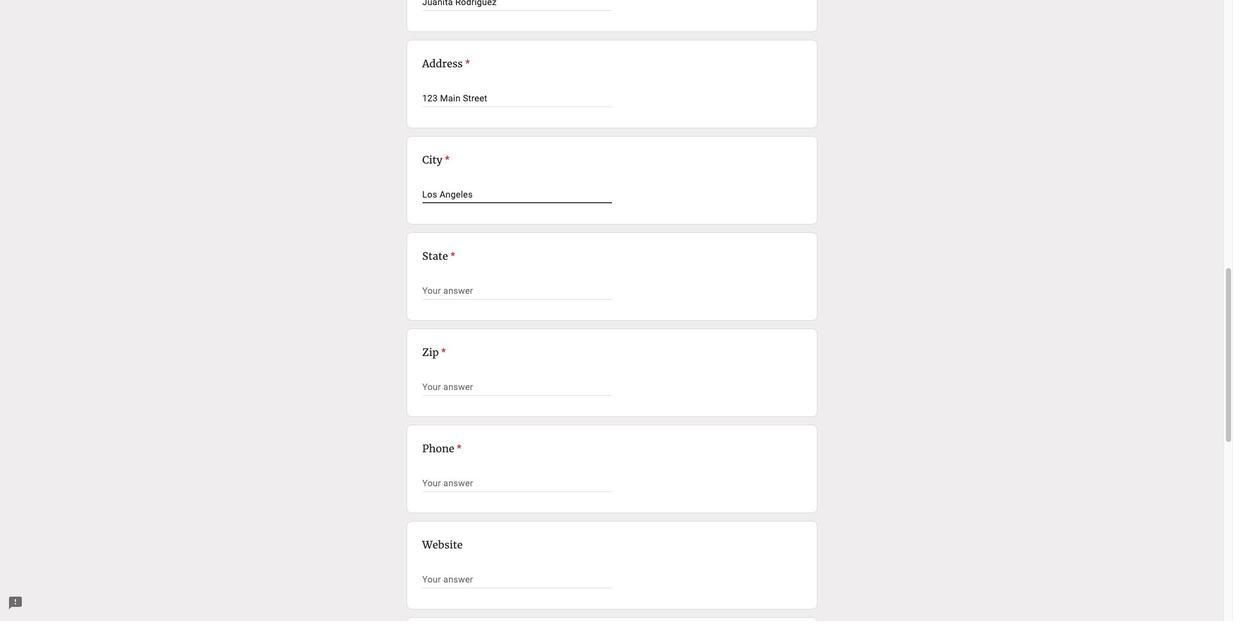 Task type: vqa. For each thing, say whether or not it's contained in the screenshot.
1st heading from the bottom
yes



Task type: describe. For each thing, give the bounding box(es) containing it.
required question element for 3rd heading
[[448, 249, 455, 264]]

required question element for fifth heading from the bottom of the page
[[463, 56, 470, 71]]



Task type: locate. For each thing, give the bounding box(es) containing it.
4 heading from the top
[[422, 345, 446, 360]]

heading
[[422, 56, 470, 71], [422, 152, 450, 168], [422, 249, 455, 264], [422, 345, 446, 360], [422, 441, 462, 457]]

1 heading from the top
[[422, 56, 470, 71]]

required question element for fourth heading from the bottom of the page
[[443, 152, 450, 168]]

3 heading from the top
[[422, 249, 455, 264]]

None text field
[[422, 0, 612, 10], [422, 283, 612, 299], [422, 572, 612, 588], [422, 0, 612, 10], [422, 283, 612, 299], [422, 572, 612, 588]]

required question element for fourth heading from the top
[[439, 345, 446, 360]]

report a problem to google image
[[8, 596, 23, 612]]

required question element for first heading from the bottom
[[455, 441, 462, 457]]

5 heading from the top
[[422, 441, 462, 457]]

2 heading from the top
[[422, 152, 450, 168]]

required question element
[[463, 56, 470, 71], [443, 152, 450, 168], [448, 249, 455, 264], [439, 345, 446, 360], [455, 441, 462, 457]]

None text field
[[422, 91, 612, 106], [422, 187, 612, 202], [422, 380, 612, 395], [422, 476, 612, 491], [422, 91, 612, 106], [422, 187, 612, 202], [422, 380, 612, 395], [422, 476, 612, 491]]



